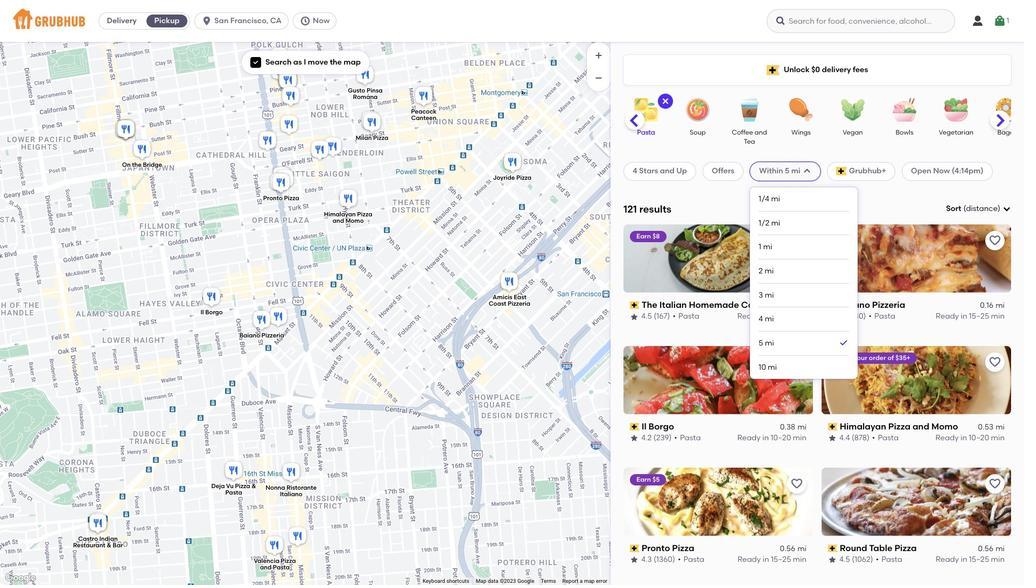 Task type: locate. For each thing, give the bounding box(es) containing it.
• pasta down table
[[876, 556, 903, 565]]

0 horizontal spatial 5
[[759, 339, 764, 348]]

and
[[755, 129, 768, 136], [660, 167, 675, 176], [333, 217, 344, 224], [913, 422, 930, 432], [260, 565, 272, 572]]

5 mi
[[759, 339, 775, 348]]

ready for pronto pizza
[[738, 556, 761, 565]]

1 vertical spatial now
[[934, 167, 951, 176]]

none field containing sort
[[947, 204, 1012, 215]]

• pasta right (1360)
[[678, 556, 705, 565]]

pizzeria
[[873, 300, 906, 310], [508, 300, 531, 307], [262, 332, 284, 339]]

4 stars and up
[[633, 167, 687, 176]]

the italian homemade company
[[642, 300, 783, 310]]

0 vertical spatial &
[[252, 483, 256, 490]]

ready in 10–20 min for il borgo
[[738, 434, 807, 443]]

salad spot image
[[272, 165, 294, 189]]

in
[[763, 312, 769, 321], [961, 312, 968, 321], [763, 434, 769, 443], [961, 434, 968, 443], [763, 556, 770, 565], [961, 556, 968, 565]]

move
[[308, 58, 328, 67]]

10–20 down 0.53
[[969, 434, 990, 443]]

momo left 0.53
[[932, 422, 959, 432]]

1 horizontal spatial 0.56
[[979, 545, 994, 554]]

baiano pizzeria image
[[251, 309, 273, 333]]

keyboard shortcuts button
[[423, 578, 470, 586]]

pronto down about pasta night image
[[263, 195, 283, 202]]

2 0.56 mi from the left
[[979, 545, 1005, 554]]

0 horizontal spatial baiano
[[240, 332, 260, 339]]

• down italian
[[673, 312, 676, 321]]

main navigation navigation
[[0, 0, 1025, 42]]

the right on
[[132, 161, 142, 168]]

10–20
[[771, 312, 792, 321], [771, 434, 792, 443], [969, 434, 990, 443]]

star icon image left 4.5 (167)
[[630, 313, 639, 321]]

pizzeria up (30) • pasta
[[873, 300, 906, 310]]

4.5 (1062)
[[840, 556, 874, 565]]

table
[[870, 543, 893, 554]]

0 horizontal spatial now
[[313, 16, 330, 25]]

plus icon image
[[594, 50, 604, 61]]

grubhub plus flag logo image left unlock on the top
[[767, 65, 780, 75]]

1 vertical spatial the
[[132, 161, 142, 168]]

4 for 4 stars and up
[[633, 167, 638, 176]]

1 horizontal spatial 1
[[1007, 16, 1010, 25]]

min for pronto pizza
[[793, 556, 807, 565]]

momo down himalayan pizza and momo image on the top left
[[346, 217, 364, 224]]

1 horizontal spatial map
[[584, 579, 595, 585]]

10–20 for the italian homemade company
[[771, 312, 792, 321]]

and down himalayan pizza and momo image on the top left
[[333, 217, 344, 224]]

& left bar
[[107, 542, 111, 549]]

pasta
[[638, 129, 655, 136], [679, 312, 700, 321], [875, 312, 896, 321], [680, 434, 701, 443], [878, 434, 899, 443], [225, 489, 242, 496], [684, 556, 705, 565], [882, 556, 903, 565], [273, 565, 290, 572]]

1 horizontal spatial borgo
[[649, 422, 675, 432]]

1 horizontal spatial il
[[642, 422, 647, 432]]

min for round table pizza
[[992, 556, 1005, 565]]

4.5 down the "the"
[[642, 312, 652, 321]]

4.4
[[840, 434, 850, 443]]

0 horizontal spatial 4
[[633, 167, 638, 176]]

3
[[759, 290, 764, 300]]

pastifico image
[[115, 118, 136, 142]]

0 vertical spatial baiano pizzeria
[[840, 300, 906, 310]]

svg image
[[972, 15, 985, 27], [300, 16, 311, 26], [662, 97, 670, 106], [803, 167, 812, 176]]

• for round table pizza
[[876, 556, 879, 565]]

1 horizontal spatial save this restaurant image
[[989, 234, 1002, 247]]

1 vertical spatial save this restaurant image
[[791, 356, 804, 369]]

subscription pass image
[[630, 302, 640, 309], [630, 423, 640, 431], [829, 423, 838, 431]]

0 vertical spatial momo
[[346, 217, 364, 224]]

and down valencia pizza and pasta icon
[[260, 565, 272, 572]]

1 vertical spatial baiano
[[240, 332, 260, 339]]

momo
[[346, 217, 364, 224], [932, 422, 959, 432]]

& inside deja vu pizza & pasta
[[252, 483, 256, 490]]

now right open
[[934, 167, 951, 176]]

$5 left off
[[835, 354, 842, 362]]

pronto pizza down about pasta night image
[[263, 195, 299, 202]]

himalayan pizza and momo
[[324, 211, 373, 224], [840, 422, 959, 432]]

0 vertical spatial borgo
[[205, 309, 223, 316]]

0 vertical spatial the
[[330, 58, 342, 67]]

1 horizontal spatial 5
[[785, 167, 790, 176]]

1 horizontal spatial pronto
[[642, 543, 670, 554]]

0 vertical spatial grubhub plus flag logo image
[[767, 65, 780, 75]]

$5 off your order of $35+
[[835, 354, 911, 362]]

svg image left soup image
[[662, 97, 670, 106]]

open
[[912, 167, 932, 176]]

1 vertical spatial pronto pizza
[[642, 543, 695, 554]]

ready in 10–20 min down 0.53
[[936, 434, 1005, 443]]

little italy pasta image
[[277, 69, 298, 92]]

and inside the valencia pizza and pasta
[[260, 565, 272, 572]]

star icon image for himalayan pizza and momo
[[829, 434, 837, 443]]

save this restaurant image
[[989, 234, 1002, 247], [791, 356, 804, 369]]

google image
[[3, 572, 38, 586]]

1 for 1 mi
[[759, 242, 762, 251]]

save this restaurant image down )
[[989, 234, 1002, 247]]

as
[[293, 58, 302, 67]]

chef's pasta image
[[277, 69, 298, 92]]

subscription pass image left the "the"
[[630, 302, 640, 309]]

0 horizontal spatial pronto
[[263, 195, 283, 202]]

1 horizontal spatial himalayan pizza and momo
[[840, 422, 959, 432]]

$5 down 4.2 (239)
[[653, 476, 660, 484]]

15–25
[[970, 312, 990, 321], [771, 556, 792, 565], [970, 556, 990, 565]]

3 mi
[[759, 290, 774, 300]]

castro
[[78, 536, 98, 543]]

pizza
[[373, 134, 389, 141], [517, 174, 532, 181], [284, 195, 299, 202], [357, 211, 373, 218], [889, 422, 911, 432], [235, 483, 250, 490], [673, 543, 695, 554], [895, 543, 917, 554], [281, 558, 296, 565]]

0 vertical spatial pronto pizza
[[263, 195, 299, 202]]

1 horizontal spatial &
[[252, 483, 256, 490]]

1 vertical spatial 4
[[759, 314, 763, 324]]

coffee and tea image
[[731, 98, 769, 122]]

pronto inside map region
[[263, 195, 283, 202]]

0 vertical spatial map
[[344, 58, 361, 67]]

borgo
[[205, 309, 223, 316], [649, 422, 675, 432]]

amicis east coast pizzeria il borgo
[[201, 294, 531, 316]]

1 horizontal spatial 4
[[759, 314, 763, 324]]

• pasta right the (239)
[[675, 434, 701, 443]]

0 vertical spatial 1
[[1007, 16, 1010, 25]]

momo inside himalayan pizza and momo
[[346, 217, 364, 224]]

0 horizontal spatial 0.56
[[780, 545, 796, 554]]

min
[[793, 312, 807, 321], [992, 312, 1005, 321], [793, 434, 807, 443], [992, 434, 1005, 443], [793, 556, 807, 565], [992, 556, 1005, 565]]

0 horizontal spatial borgo
[[205, 309, 223, 316]]

10
[[759, 363, 766, 372]]

baiano pizzeria
[[840, 300, 906, 310], [240, 332, 284, 339]]

1 horizontal spatial 0.56 mi
[[979, 545, 1005, 554]]

1 horizontal spatial 4.5
[[840, 556, 851, 565]]

unlock
[[784, 65, 810, 74]]

star icon image
[[630, 313, 639, 321], [630, 434, 639, 443], [829, 434, 837, 443], [630, 556, 639, 565], [829, 556, 837, 565]]

ristorante
[[287, 485, 317, 492]]

in for round table pizza
[[961, 556, 968, 565]]

earn left $8
[[637, 233, 651, 240]]

5
[[785, 167, 790, 176], [759, 339, 764, 348]]

10–20 down 0.09
[[771, 312, 792, 321]]

star icon image left 4.4
[[829, 434, 837, 443]]

keyboard
[[423, 579, 445, 585]]

pasta down valencia pizza and pasta icon
[[273, 565, 290, 572]]

1 0.56 from the left
[[780, 545, 796, 554]]

0.09
[[780, 301, 796, 310]]

0 horizontal spatial &
[[107, 542, 111, 549]]

svg image for search as i move the map
[[253, 59, 259, 66]]

borgo left baiano pizzeria image
[[205, 309, 223, 316]]

0 horizontal spatial 1
[[759, 242, 762, 251]]

1 vertical spatial &
[[107, 542, 111, 549]]

himalayan pizza and momo inside map region
[[324, 211, 373, 224]]

romana
[[353, 93, 378, 100]]

vegetarian image
[[938, 98, 976, 122]]

the sampler's house image
[[280, 85, 302, 109]]

pasta right '(30)'
[[875, 312, 896, 321]]

1 horizontal spatial pizzeria
[[508, 300, 531, 307]]

0 horizontal spatial 4.5
[[642, 312, 652, 321]]

2 earn from the top
[[637, 476, 651, 484]]

star icon image for the italian homemade company
[[630, 313, 639, 321]]

0 horizontal spatial 0.56 mi
[[780, 545, 807, 554]]

il borgo logo image
[[624, 346, 814, 415]]

0.53
[[979, 423, 994, 432]]

pizza inside himalayan pizza and momo
[[357, 211, 373, 218]]

earn for pronto pizza
[[637, 476, 651, 484]]

0.56 mi for round table pizza
[[979, 545, 1005, 554]]

0 vertical spatial $5
[[835, 354, 842, 362]]

0 vertical spatial himalayan
[[324, 211, 356, 218]]

0 vertical spatial pronto
[[263, 195, 283, 202]]

grubhub+
[[849, 167, 887, 176]]

grubhub plus flag logo image
[[767, 65, 780, 75], [836, 167, 847, 176]]

pizzeria inside amicis east coast pizzeria il borgo
[[508, 300, 531, 307]]

wings image
[[783, 98, 821, 122]]

round table pizza image
[[268, 171, 290, 195]]

5 mi option
[[759, 331, 850, 356]]

0.56 for pronto pizza
[[780, 545, 796, 554]]

on the bridge image
[[131, 138, 153, 162]]

svg image inside san francisco, ca button
[[202, 16, 212, 26]]

0 vertical spatial il
[[201, 309, 204, 316]]

4 mi
[[759, 314, 774, 324]]

svg image right the within 5 mi
[[803, 167, 812, 176]]

in for the italian homemade company
[[763, 312, 769, 321]]

subscription pass image left il borgo
[[630, 423, 640, 431]]

4.4 (878)
[[840, 434, 870, 443]]

pizzeria right coast
[[508, 300, 531, 307]]

5 up 10
[[759, 339, 764, 348]]

baiano pizzeria  logo image
[[822, 225, 1012, 293]]

deja vu pizza & pasta
[[211, 483, 256, 496]]

0 vertical spatial now
[[313, 16, 330, 25]]

pronto pizza inside map region
[[263, 195, 299, 202]]

pasta image
[[628, 98, 665, 122]]

save this restaurant image down 5 mi option
[[791, 356, 804, 369]]

Search for food, convenience, alcohol... search field
[[767, 9, 956, 33]]

0.56 mi for pronto pizza
[[780, 545, 807, 554]]

svg image inside now button
[[300, 16, 311, 26]]

borgo up the (239)
[[649, 422, 675, 432]]

save this restaurant image for il borgo
[[791, 356, 804, 369]]

0.09 mi
[[780, 301, 807, 310]]

google
[[518, 579, 535, 585]]

0 horizontal spatial pronto pizza
[[263, 195, 299, 202]]

4.5 down the round
[[840, 556, 851, 565]]

1 vertical spatial baiano pizzeria
[[240, 332, 284, 339]]

bridge
[[143, 161, 162, 168]]

1 vertical spatial borgo
[[649, 422, 675, 432]]

earn $8
[[637, 233, 660, 240]]

baiano pizzeria up (30) • pasta
[[840, 300, 906, 310]]

0 horizontal spatial himalayan
[[324, 211, 356, 218]]

list box
[[759, 187, 850, 379]]

& left "nonna"
[[252, 483, 256, 490]]

4.2 (239)
[[642, 434, 672, 443]]

and down himalayan pizza and momo logo
[[913, 422, 930, 432]]

1 vertical spatial grubhub plus flag logo image
[[836, 167, 847, 176]]

svg image for san francisco, ca
[[202, 16, 212, 26]]

& for pizza
[[252, 483, 256, 490]]

0 vertical spatial 4
[[633, 167, 638, 176]]

cafe mystique image
[[87, 512, 109, 535]]

1 horizontal spatial baiano pizzeria
[[840, 300, 906, 310]]

ready in 10–20 min down company
[[738, 312, 807, 321]]

• down round table pizza
[[876, 556, 879, 565]]

soup
[[690, 129, 706, 136]]

2 horizontal spatial pizzeria
[[873, 300, 906, 310]]

4 left stars
[[633, 167, 638, 176]]

pickup
[[154, 16, 180, 25]]

15–25 for pronto pizza
[[771, 556, 792, 565]]

• right the (239)
[[675, 434, 678, 443]]

grandma's homemade pasta image
[[115, 118, 137, 142]]

pronto up '4.3 (1360)'
[[642, 543, 670, 554]]

baiano pizzeria down the italian homemade company image
[[240, 332, 284, 339]]

delivery
[[107, 16, 137, 25]]

save this restaurant button
[[788, 231, 807, 250], [986, 231, 1005, 250], [788, 353, 807, 372], [986, 353, 1005, 372], [788, 474, 807, 494], [986, 474, 1005, 494]]

report
[[563, 579, 579, 585]]

$5
[[835, 354, 842, 362], [653, 476, 660, 484]]

map up gusto
[[344, 58, 361, 67]]

about pasta night image
[[274, 168, 296, 192]]

pronto
[[263, 195, 283, 202], [642, 543, 670, 554]]

ready in 10–20 min down the 0.38
[[738, 434, 807, 443]]

pasta inside deja vu pizza & pasta
[[225, 489, 242, 496]]

sort
[[947, 204, 962, 213]]

the italian homemade company image
[[268, 306, 289, 329]]

pizzeria down the italian homemade company image
[[262, 332, 284, 339]]

the right move
[[330, 58, 342, 67]]

1 vertical spatial earn
[[637, 476, 651, 484]]

(
[[964, 204, 967, 213]]

nonna ristorante italiano image
[[281, 461, 302, 485]]

•
[[673, 312, 676, 321], [869, 312, 872, 321], [675, 434, 678, 443], [873, 434, 876, 443], [678, 556, 681, 565], [876, 556, 879, 565]]

0 vertical spatial save this restaurant image
[[989, 234, 1002, 247]]

1 vertical spatial il
[[642, 422, 647, 432]]

borgo inside amicis east coast pizzeria il borgo
[[205, 309, 223, 316]]

1 vertical spatial pronto
[[642, 543, 670, 554]]

subscription pass image
[[829, 302, 838, 309], [630, 545, 640, 553], [829, 545, 838, 553]]

ready for il borgo
[[738, 434, 761, 443]]

svg image inside 1 button
[[994, 15, 1007, 27]]

star icon image left 4.5 (1062)
[[829, 556, 837, 565]]

results
[[640, 203, 672, 215]]

grubhub plus flag logo image for unlock $0 delivery fees
[[767, 65, 780, 75]]

pharaohs egyptian restaurant image
[[360, 110, 381, 133]]

1 vertical spatial 4.5
[[840, 556, 851, 565]]

within
[[760, 167, 784, 176]]

• right (1360)
[[678, 556, 681, 565]]

• pasta
[[673, 312, 700, 321], [675, 434, 701, 443], [873, 434, 899, 443], [678, 556, 705, 565], [876, 556, 903, 565]]

the inside map region
[[132, 161, 142, 168]]

ca
[[270, 16, 282, 25]]

grubhub plus flag logo image left grubhub+
[[836, 167, 847, 176]]

svg image for 1
[[994, 15, 1007, 27]]

ready in 10–20 min
[[738, 312, 807, 321], [738, 434, 807, 443], [936, 434, 1005, 443]]

grubhub plus flag logo image for grubhub+
[[836, 167, 847, 176]]

vegan
[[843, 129, 863, 136]]

0 horizontal spatial the
[[132, 161, 142, 168]]

1 horizontal spatial momo
[[932, 422, 959, 432]]

terms link
[[541, 579, 556, 585]]

peacock canteen image
[[413, 85, 435, 109]]

vegan image
[[835, 98, 872, 122]]

1 vertical spatial himalayan pizza and momo
[[840, 422, 959, 432]]

svg image
[[994, 15, 1007, 27], [202, 16, 212, 26], [776, 16, 787, 26], [253, 59, 259, 66], [1003, 205, 1012, 213]]

victor's pizza image
[[269, 60, 291, 84]]

0 vertical spatial earn
[[637, 233, 651, 240]]

0 horizontal spatial il
[[201, 309, 204, 316]]

pizza inside the valencia pizza and pasta
[[281, 558, 296, 565]]

to
[[926, 295, 934, 304]]

svg image right ca
[[300, 16, 311, 26]]

milan
[[356, 134, 372, 141]]

star icon image left 4.2
[[630, 434, 639, 443]]

map right a
[[584, 579, 595, 585]]

and inside himalayan pizza and momo
[[333, 217, 344, 224]]

1 horizontal spatial the
[[330, 58, 342, 67]]

1 horizontal spatial baiano
[[840, 300, 871, 310]]

ready for round table pizza
[[936, 556, 960, 565]]

• right (878)
[[873, 434, 876, 443]]

in for pronto pizza
[[763, 556, 770, 565]]

• pasta for round
[[876, 556, 903, 565]]

coast
[[489, 300, 507, 307]]

• pasta for the
[[673, 312, 700, 321]]

None field
[[947, 204, 1012, 215]]

1 inside 1 button
[[1007, 16, 1010, 25]]

1 vertical spatial momo
[[932, 422, 959, 432]]

pasta right the (239)
[[680, 434, 701, 443]]

1 vertical spatial 1
[[759, 242, 762, 251]]

10–20 for il borgo
[[771, 434, 792, 443]]

• pasta right (878)
[[873, 434, 899, 443]]

0 horizontal spatial grubhub plus flag logo image
[[767, 65, 780, 75]]

now up move
[[313, 16, 330, 25]]

0 horizontal spatial $5
[[653, 476, 660, 484]]

academy bar & kitchen image
[[114, 118, 135, 142]]

1 earn from the top
[[637, 233, 651, 240]]

italian
[[660, 300, 687, 310]]

(167)
[[654, 312, 670, 321]]

baiano pizzeria inside map region
[[240, 332, 284, 339]]

• for pronto pizza
[[678, 556, 681, 565]]

canteen
[[411, 115, 437, 122]]

2 0.56 from the left
[[979, 545, 994, 554]]

a
[[580, 579, 583, 585]]

• pasta down italian
[[673, 312, 700, 321]]

and up "tea"
[[755, 129, 768, 136]]

ready in 10–20 min for himalayan pizza and momo
[[936, 434, 1005, 443]]

pronto pizza up (1360)
[[642, 543, 695, 554]]

0 horizontal spatial baiano pizzeria
[[240, 332, 284, 339]]

10–20 for himalayan pizza and momo
[[969, 434, 990, 443]]

pizza inferno image
[[115, 118, 137, 142]]

0 vertical spatial 4.5
[[642, 312, 652, 321]]

save this restaurant image
[[791, 234, 804, 247], [989, 356, 1002, 369], [791, 478, 804, 491], [989, 478, 1002, 491]]

star icon image left 4.3
[[630, 556, 639, 565]]

napoli pizza image
[[279, 113, 300, 137]]

5 right within
[[785, 167, 790, 176]]

pizza inside deja vu pizza & pasta
[[235, 483, 250, 490]]

1 vertical spatial 5
[[759, 339, 764, 348]]

121 results
[[624, 203, 672, 215]]

1 horizontal spatial himalayan
[[840, 422, 887, 432]]

map region
[[0, 0, 696, 586]]

the
[[642, 300, 658, 310]]

0 horizontal spatial save this restaurant image
[[791, 356, 804, 369]]

1 vertical spatial map
[[584, 579, 595, 585]]

1/4 mi
[[759, 194, 781, 203]]

1 horizontal spatial $5
[[835, 354, 842, 362]]

subscription pass image right 0.38 mi
[[829, 423, 838, 431]]

& inside castro indian restaurant & bar
[[107, 542, 111, 549]]

i
[[304, 58, 306, 67]]

10–20 down the 0.38
[[771, 434, 792, 443]]

0 vertical spatial 5
[[785, 167, 790, 176]]

1 horizontal spatial grubhub plus flag logo image
[[836, 167, 847, 176]]

5 inside option
[[759, 339, 764, 348]]

0 horizontal spatial himalayan pizza and momo
[[324, 211, 373, 224]]

0.16 mi
[[981, 301, 1005, 310]]

min for baiano pizzeria
[[992, 312, 1005, 321]]

(239)
[[654, 434, 672, 443]]

pasta right deja
[[225, 489, 242, 496]]

now inside button
[[313, 16, 330, 25]]

earn down 4.2
[[637, 476, 651, 484]]

0 horizontal spatial momo
[[346, 217, 364, 224]]

amicis
[[493, 294, 513, 301]]

1 0.56 mi from the left
[[780, 545, 807, 554]]

• pasta for himalayan
[[873, 434, 899, 443]]

4 down company
[[759, 314, 763, 324]]

0 vertical spatial himalayan pizza and momo
[[324, 211, 373, 224]]



Task type: describe. For each thing, give the bounding box(es) containing it.
castro indian restaurant & bar
[[73, 536, 123, 549]]

himalayan pizza and momo logo image
[[822, 346, 1012, 415]]

on
[[122, 161, 131, 168]]

• right '(30)'
[[869, 312, 872, 321]]

ti piacera ristorante image
[[269, 46, 290, 69]]

bowls
[[896, 129, 914, 136]]

tommy's joynt image
[[257, 130, 279, 153]]

1 for 1
[[1007, 16, 1010, 25]]

map data ©2023 google
[[476, 579, 535, 585]]

homemade
[[689, 300, 740, 310]]

mission street oyster bar & seafood restaurant image
[[287, 526, 309, 549]]

fees
[[853, 65, 869, 74]]

0.16
[[981, 301, 994, 310]]

& for restaurant
[[107, 542, 111, 549]]

wings
[[792, 129, 811, 136]]

• for the italian homemade company
[[673, 312, 676, 321]]

pasta train image
[[322, 135, 344, 159]]

bowls image
[[886, 98, 924, 122]]

1 mi
[[759, 242, 773, 251]]

off
[[844, 354, 853, 362]]

(1062)
[[852, 556, 874, 565]]

peacock
[[411, 108, 437, 115]]

joyride
[[493, 174, 515, 181]]

• for himalayan pizza and momo
[[873, 434, 876, 443]]

bagels image
[[990, 98, 1025, 122]]

2 mi
[[759, 266, 774, 275]]

stars
[[639, 167, 659, 176]]

min for the italian homemade company
[[793, 312, 807, 321]]

company
[[742, 300, 783, 310]]

1 horizontal spatial pronto pizza
[[642, 543, 695, 554]]

deja vu pizza & pasta image
[[223, 460, 245, 484]]

minus icon image
[[594, 73, 604, 84]]

checkout
[[936, 295, 971, 304]]

francisco,
[[230, 16, 269, 25]]

0.38 mi
[[780, 423, 807, 432]]

ready in 15–25 min for pronto pizza
[[738, 556, 807, 565]]

keyboard shortcuts
[[423, 579, 470, 585]]

1 vertical spatial himalayan
[[840, 422, 887, 432]]

check icon image
[[839, 338, 850, 349]]

vu
[[226, 483, 234, 490]]

save this restaurant image for baiano pizzeria
[[989, 234, 1002, 247]]

tea
[[744, 138, 756, 146]]

save this restaurant image for the italian homemade company
[[791, 234, 804, 247]]

valencia
[[254, 558, 279, 565]]

unlock $0 delivery fees
[[784, 65, 869, 74]]

in for baiano pizzeria
[[961, 312, 968, 321]]

(1360)
[[654, 556, 676, 565]]

save this restaurant image for himalayan pizza and momo
[[989, 356, 1002, 369]]

ready for himalayan pizza and momo
[[936, 434, 959, 443]]

restaurant
[[73, 542, 105, 549]]

pasta down italian
[[679, 312, 700, 321]]

your
[[854, 354, 868, 362]]

$35+
[[896, 354, 911, 362]]

indian
[[99, 536, 118, 543]]

15–25 for round table pizza
[[970, 556, 990, 565]]

round table pizza logo image
[[822, 468, 1012, 536]]

star icon image for il borgo
[[630, 434, 639, 443]]

coffee
[[732, 129, 754, 136]]

report a map error
[[563, 579, 608, 585]]

0.56 for round table pizza
[[979, 545, 994, 554]]

milan pizza
[[356, 134, 389, 141]]

0 horizontal spatial pizzeria
[[262, 332, 284, 339]]

0.53 mi
[[979, 423, 1005, 432]]

4.5 for round table pizza
[[840, 556, 851, 565]]

pinsa
[[367, 87, 383, 94]]

round
[[840, 543, 868, 554]]

1 vertical spatial $5
[[653, 476, 660, 484]]

in for il borgo
[[763, 434, 769, 443]]

nonna
[[266, 485, 285, 492]]

fresco pizza - shawarma & ice cream image
[[277, 69, 299, 93]]

bar
[[113, 542, 123, 549]]

report a map error link
[[563, 579, 608, 585]]

subscription pass image for il borgo
[[630, 423, 640, 431]]

soup image
[[679, 98, 717, 122]]

delivery
[[822, 65, 852, 74]]

(4:14pm)
[[952, 167, 984, 176]]

mi inside 5 mi option
[[765, 339, 775, 348]]

himalayan pizza and momo image
[[338, 188, 359, 211]]

ready in 15–25 min for baiano pizzeria
[[936, 312, 1005, 321]]

star icon image for pronto pizza
[[630, 556, 639, 565]]

and left up
[[660, 167, 675, 176]]

bagels
[[998, 129, 1019, 136]]

milan pizza image
[[361, 111, 383, 135]]

4.5 for the italian homemade company
[[642, 312, 652, 321]]

min for il borgo
[[793, 434, 807, 443]]

subscription pass image for himalayan pizza and momo
[[829, 423, 838, 431]]

pasta down pasta image in the right of the page
[[638, 129, 655, 136]]

subscription pass image for pronto pizza
[[630, 545, 640, 553]]

distance
[[967, 204, 998, 213]]

pasta right (1360)
[[684, 556, 705, 565]]

gusto pinsa romana image
[[354, 64, 376, 88]]

pasta down table
[[882, 556, 903, 565]]

ready for baiano pizzeria
[[936, 312, 960, 321]]

1 button
[[994, 11, 1010, 31]]

subscription pass image for the italian homemade company
[[630, 302, 640, 309]]

4.3 (1360)
[[642, 556, 676, 565]]

0 horizontal spatial map
[[344, 58, 361, 67]]

search
[[266, 58, 292, 67]]

• pasta for pronto
[[678, 556, 705, 565]]

joyride pizza image
[[502, 151, 524, 175]]

amicis east coast pizzeria image
[[499, 271, 520, 294]]

baklava cafe & grill image
[[271, 165, 293, 189]]

0 vertical spatial baiano
[[840, 300, 871, 310]]

1 horizontal spatial now
[[934, 167, 951, 176]]

1/2 mi
[[759, 218, 781, 227]]

(878)
[[852, 434, 870, 443]]

vegetarian
[[939, 129, 974, 136]]

min for himalayan pizza and momo
[[992, 434, 1005, 443]]

pasta right (878)
[[878, 434, 899, 443]]

• for il borgo
[[675, 434, 678, 443]]

in for himalayan pizza and momo
[[961, 434, 968, 443]]

and inside coffee and tea
[[755, 129, 768, 136]]

piccolo pizza image
[[309, 139, 331, 162]]

shortcuts
[[447, 579, 470, 585]]

pronto pizza image
[[270, 172, 292, 195]]

terms
[[541, 579, 556, 585]]

himalayan inside himalayan pizza and momo
[[324, 211, 356, 218]]

4 for 4 mi
[[759, 314, 763, 324]]

il borgo image
[[201, 286, 223, 310]]

il inside amicis east coast pizzeria il borgo
[[201, 309, 204, 316]]

$0
[[812, 65, 821, 74]]

ready in 15–25 min for round table pizza
[[936, 556, 1005, 565]]

pasta inside the valencia pizza and pasta
[[273, 565, 290, 572]]

joyride pizza
[[493, 174, 532, 181]]

pronto pizza logo image
[[624, 468, 814, 536]]

0.38
[[780, 423, 796, 432]]

1/4
[[759, 194, 770, 203]]

4.3
[[642, 556, 652, 565]]

subscription pass image for baiano pizzeria
[[829, 302, 838, 309]]

• pasta for il
[[675, 434, 701, 443]]

star icon image for round table pizza
[[829, 556, 837, 565]]

proceed
[[893, 295, 924, 304]]

list box containing 1/4 mi
[[759, 187, 850, 379]]

121
[[624, 203, 637, 215]]

castro indian restaurant & bar image
[[87, 513, 109, 536]]

(30) • pasta
[[852, 312, 896, 321]]

)
[[998, 204, 1001, 213]]

svg image left 1 button
[[972, 15, 985, 27]]

15–25 for baiano pizzeria
[[970, 312, 990, 321]]

map
[[476, 579, 487, 585]]

baiano inside map region
[[240, 332, 260, 339]]

error
[[596, 579, 608, 585]]

valencia pizza and pasta
[[254, 558, 296, 572]]

delivery button
[[99, 12, 144, 30]]

save this restaurant image for pronto pizza
[[791, 478, 804, 491]]

subscription pass image for round table pizza
[[829, 545, 838, 553]]

nonna ristorante italiano
[[266, 485, 317, 498]]

of
[[888, 354, 894, 362]]

ready in 10–20 min for the italian homemade company
[[738, 312, 807, 321]]

sort ( distance )
[[947, 204, 1001, 213]]

san
[[214, 16, 229, 25]]

ready for the italian homemade company
[[738, 312, 761, 321]]

earn for the italian homemade company
[[637, 233, 651, 240]]

the italian homemade company logo image
[[624, 225, 814, 293]]

offers
[[712, 167, 735, 176]]

valencia pizza and pasta image
[[264, 535, 286, 558]]

il borgo
[[642, 422, 675, 432]]

1/2
[[759, 218, 770, 227]]

10 mi
[[759, 363, 777, 372]]

pickup button
[[144, 12, 190, 30]]



Task type: vqa. For each thing, say whether or not it's contained in the screenshot.


